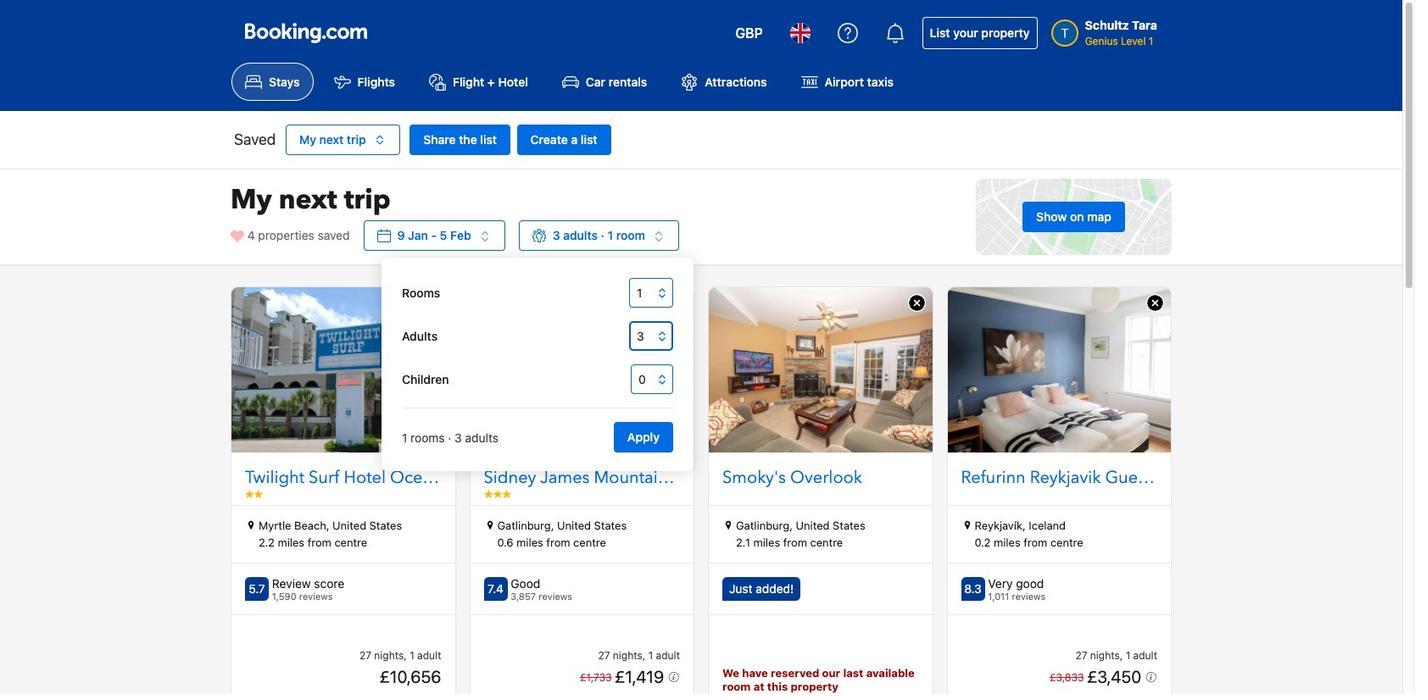 Task type: vqa. For each thing, say whether or not it's contained in the screenshot.
Share
yes



Task type: locate. For each thing, give the bounding box(es) containing it.
0 horizontal spatial states
[[370, 519, 402, 533]]

gatlinburg, united states up 2.1 miles from centre
[[736, 519, 866, 533]]

stays
[[269, 75, 300, 89]]

0 vertical spatial my next trip
[[299, 133, 366, 147]]

1 inside 27 nights, 1 adult £10,656
[[410, 650, 415, 663]]

reviews inside 7.4 good 3,857 reviews
[[539, 591, 573, 602]]

united right beach, at the left
[[333, 519, 367, 533]]

rated element
[[272, 577, 345, 592], [511, 577, 573, 592], [988, 577, 1046, 592]]

3
[[553, 228, 560, 243], [455, 431, 462, 446]]

rated element containing review score
[[272, 577, 345, 592]]

· for 3
[[448, 431, 452, 446]]

list your property link
[[923, 17, 1038, 49]]

overlook
[[791, 467, 863, 490]]

4 miles from the left
[[994, 536, 1021, 550]]

1 vertical spatial property
[[791, 680, 839, 694]]

gatlinburg, united states
[[498, 519, 627, 533], [736, 519, 866, 533]]

room inside we have reserved our last available room at this property
[[723, 680, 751, 694]]

4 from from the left
[[1024, 536, 1048, 550]]

gatlinburg, united states up 0.6 miles from centre
[[498, 519, 627, 533]]

1 rated element from the left
[[272, 577, 345, 592]]

apply button
[[614, 423, 674, 453]]

added!
[[756, 582, 794, 597]]

gatlinburg, for 7.4
[[498, 519, 554, 533]]

beach,
[[294, 519, 330, 533]]

1 horizontal spatial nights,
[[613, 650, 646, 663]]

9 jan - 5 feb
[[397, 228, 471, 243]]

2 stars image
[[245, 490, 263, 499]]

adult up £3,450
[[1134, 650, 1158, 663]]

0 vertical spatial trip
[[347, 133, 366, 147]]

united for 7.4
[[557, 519, 591, 533]]

airport taxis
[[825, 75, 894, 89]]

attractions
[[705, 75, 767, 89]]

this
[[768, 680, 788, 694]]

apply
[[628, 430, 660, 445]]

0 horizontal spatial 3
[[455, 431, 462, 446]]

2 united from the left
[[557, 519, 591, 533]]

1 27 nights, 1 adult from the left
[[598, 650, 680, 663]]

hotel inside 'flight + hotel' link
[[498, 75, 528, 89]]

centre down 'smoky's overlook' link
[[811, 536, 843, 550]]

property right 'this'
[[791, 680, 839, 694]]

stays link
[[232, 63, 314, 101]]

trip down flights link
[[347, 133, 366, 147]]

1 horizontal spatial 3
[[553, 228, 560, 243]]

centre down iceland
[[1051, 536, 1084, 550]]

0 vertical spatial hotel
[[498, 75, 528, 89]]

1 from from the left
[[308, 536, 332, 550]]

7.4
[[488, 582, 504, 597]]

just
[[730, 582, 753, 597]]

centre for 8.3
[[1051, 536, 1084, 550]]

1 horizontal spatial states
[[594, 519, 627, 533]]

miles right 2.1
[[754, 536, 781, 550]]

3 adult from the left
[[1134, 650, 1158, 663]]

saved
[[318, 228, 350, 243]]

my next trip down flights link
[[299, 133, 366, 147]]

1 vertical spatial ·
[[448, 431, 452, 446]]

2 nights, from the left
[[613, 650, 646, 663]]

list
[[480, 133, 497, 147], [581, 133, 598, 147]]

iceland
[[1029, 519, 1066, 533]]

1 nights, from the left
[[374, 650, 407, 663]]

1 horizontal spatial reviews
[[539, 591, 573, 602]]

0 horizontal spatial adult
[[417, 650, 442, 663]]

my next trip inside button
[[299, 133, 366, 147]]

adult up £1,419
[[656, 650, 680, 663]]

hotel right "surf"
[[344, 467, 386, 490]]

1 gatlinburg, united states from the left
[[498, 519, 627, 533]]

sidney james mountain lodge
[[484, 467, 722, 490]]

1 horizontal spatial property
[[982, 25, 1030, 40]]

from for 5.7
[[308, 536, 332, 550]]

0 horizontal spatial gatlinburg, united states
[[498, 519, 627, 533]]

3 miles from the left
[[754, 536, 781, 550]]

list
[[930, 25, 951, 40]]

3 rated element from the left
[[988, 577, 1046, 592]]

1 horizontal spatial my
[[299, 133, 316, 147]]

1 list from the left
[[480, 133, 497, 147]]

states
[[370, 519, 402, 533], [594, 519, 627, 533], [833, 519, 866, 533]]

0 vertical spatial adults
[[563, 228, 598, 243]]

0 horizontal spatial 27
[[360, 650, 372, 663]]

0 horizontal spatial property
[[791, 680, 839, 694]]

0 horizontal spatial gatlinburg,
[[498, 519, 554, 533]]

map
[[1088, 210, 1112, 224]]

centre down myrtle beach, united states
[[335, 536, 367, 550]]

lodge
[[672, 467, 722, 490]]

states down twilight surf hotel ocean front link
[[370, 519, 402, 533]]

sidney
[[484, 467, 536, 490]]

2 horizontal spatial states
[[833, 519, 866, 533]]

0 vertical spatial room
[[617, 228, 646, 243]]

adults
[[563, 228, 598, 243], [465, 431, 499, 446]]

my next trip
[[299, 133, 366, 147], [231, 182, 391, 219]]

reviews right 1,590
[[299, 591, 333, 602]]

1 horizontal spatial 27 nights, 1 adult
[[1076, 650, 1158, 663]]

centre for 7.4
[[574, 536, 606, 550]]

trip inside 'my next trip' button
[[347, 133, 366, 147]]

1 vertical spatial room
[[723, 680, 751, 694]]

1,011
[[988, 591, 1010, 602]]

0 horizontal spatial reviews
[[299, 591, 333, 602]]

4 centre from the left
[[1051, 536, 1084, 550]]

rated element for james
[[511, 577, 573, 592]]

1 horizontal spatial adult
[[656, 650, 680, 663]]

miles right 0.6
[[517, 536, 544, 550]]

27 nights, 1 adult
[[598, 650, 680, 663], [1076, 650, 1158, 663]]

2 27 nights, 1 adult from the left
[[1076, 650, 1158, 663]]

surf
[[309, 467, 340, 490]]

1 miles from the left
[[278, 536, 305, 550]]

27 inside 27 nights, 1 adult £10,656
[[360, 650, 372, 663]]

list inside "button"
[[480, 133, 497, 147]]

my inside button
[[299, 133, 316, 147]]

27 nights, 1 adult up £1,419
[[598, 650, 680, 663]]

1 reviews from the left
[[299, 591, 333, 602]]

1 vertical spatial adults
[[465, 431, 499, 446]]

2 gatlinburg, from the left
[[736, 519, 793, 533]]

3 reviews from the left
[[1012, 591, 1046, 602]]

from down iceland
[[1024, 536, 1048, 550]]

0 vertical spatial next
[[319, 133, 344, 147]]

reviews for 8.3
[[1012, 591, 1046, 602]]

reviews right 3,857 at the left of the page
[[539, 591, 573, 602]]

reykjavik
[[1030, 467, 1101, 490]]

1 united from the left
[[333, 519, 367, 533]]

1 horizontal spatial ·
[[601, 228, 605, 243]]

2 centre from the left
[[574, 536, 606, 550]]

3 centre from the left
[[811, 536, 843, 550]]

hotel for +
[[498, 75, 528, 89]]

2 miles from the left
[[517, 536, 544, 550]]

1
[[1149, 35, 1154, 48], [608, 228, 613, 243], [402, 431, 407, 446], [410, 650, 415, 663], [649, 650, 653, 663], [1126, 650, 1131, 663]]

2 states from the left
[[594, 519, 627, 533]]

list inside button
[[581, 133, 598, 147]]

2 horizontal spatial rated element
[[988, 577, 1046, 592]]

booking.com online hotel reservations image
[[245, 23, 367, 43]]

united for just added!
[[796, 519, 830, 533]]

reviews inside 8.3 very good 1,011 reviews
[[1012, 591, 1046, 602]]

2 from from the left
[[547, 536, 571, 550]]

1 horizontal spatial rated element
[[511, 577, 573, 592]]

2 horizontal spatial adult
[[1134, 650, 1158, 663]]

hotel inside twilight surf hotel ocean front link
[[344, 467, 386, 490]]

1 horizontal spatial 27
[[598, 650, 610, 663]]

3 27 from the left
[[1076, 650, 1088, 663]]

from down beach, at the left
[[308, 536, 332, 550]]

0 horizontal spatial united
[[333, 519, 367, 533]]

schultz tara genius level 1
[[1085, 18, 1158, 48]]

property
[[982, 25, 1030, 40], [791, 680, 839, 694]]

from up the added!
[[784, 536, 807, 550]]

from for just added!
[[784, 536, 807, 550]]

0 vertical spatial my
[[299, 133, 316, 147]]

27 for £3,450
[[1076, 650, 1088, 663]]

nights, for £1,419
[[613, 650, 646, 663]]

·
[[601, 228, 605, 243], [448, 431, 452, 446]]

property right your
[[982, 25, 1030, 40]]

0 horizontal spatial list
[[480, 133, 497, 147]]

my
[[299, 133, 316, 147], [231, 182, 272, 219]]

1 horizontal spatial list
[[581, 133, 598, 147]]

2 horizontal spatial nights,
[[1091, 650, 1123, 663]]

1 horizontal spatial hotel
[[498, 75, 528, 89]]

27 for £1,419
[[598, 650, 610, 663]]

1 27 from the left
[[360, 650, 372, 663]]

next
[[319, 133, 344, 147], [279, 182, 337, 219]]

flight + hotel
[[453, 75, 528, 89]]

genius
[[1085, 35, 1119, 48]]

2 reviews from the left
[[539, 591, 573, 602]]

£1,733
[[580, 672, 612, 685]]

nights,
[[374, 650, 407, 663], [613, 650, 646, 663], [1091, 650, 1123, 663]]

from right 0.6
[[547, 536, 571, 550]]

4 properties saved
[[248, 228, 350, 243]]

list for share the list
[[480, 133, 497, 147]]

0 horizontal spatial nights,
[[374, 650, 407, 663]]

1 horizontal spatial united
[[557, 519, 591, 533]]

show on map button
[[1023, 202, 1126, 233]]

gatlinburg, up 2.1
[[736, 519, 793, 533]]

2.2 miles from centre
[[259, 536, 367, 550]]

miles for 7.4
[[517, 536, 544, 550]]

gbp
[[736, 25, 763, 41]]

0.2 miles from centre
[[975, 536, 1084, 550]]

gatlinburg,
[[498, 519, 554, 533], [736, 519, 793, 533]]

hotel right + at the left of page
[[498, 75, 528, 89]]

£10,656
[[380, 667, 442, 687]]

miles down myrtle
[[278, 536, 305, 550]]

united up 2.1 miles from centre
[[796, 519, 830, 533]]

list right the the
[[480, 133, 497, 147]]

0 horizontal spatial hotel
[[344, 467, 386, 490]]

1 vertical spatial my
[[231, 182, 272, 219]]

0 vertical spatial 3
[[553, 228, 560, 243]]

27 nights, 1 adult for £1,419
[[598, 650, 680, 663]]

centre down sidney james mountain lodge link
[[574, 536, 606, 550]]

2 horizontal spatial reviews
[[1012, 591, 1046, 602]]

nights, up £1,419
[[613, 650, 646, 663]]

reviews
[[299, 591, 333, 602], [539, 591, 573, 602], [1012, 591, 1046, 602]]

my right saved
[[299, 133, 316, 147]]

a
[[571, 133, 578, 147]]

2 adult from the left
[[656, 650, 680, 663]]

nights, inside 27 nights, 1 adult £10,656
[[374, 650, 407, 663]]

0 horizontal spatial adults
[[465, 431, 499, 446]]

level
[[1121, 35, 1146, 48]]

3 states from the left
[[833, 519, 866, 533]]

1 vertical spatial hotel
[[344, 467, 386, 490]]

1 centre from the left
[[335, 536, 367, 550]]

0 vertical spatial ·
[[601, 228, 605, 243]]

adults
[[402, 329, 438, 344]]

3 nights, from the left
[[1091, 650, 1123, 663]]

trip up "saved"
[[344, 182, 391, 219]]

2 gatlinburg, united states from the left
[[736, 519, 866, 533]]

centre
[[335, 536, 367, 550], [574, 536, 606, 550], [811, 536, 843, 550], [1051, 536, 1084, 550]]

0 vertical spatial property
[[982, 25, 1030, 40]]

0 horizontal spatial room
[[617, 228, 646, 243]]

adult
[[417, 650, 442, 663], [656, 650, 680, 663], [1134, 650, 1158, 663]]

scored  7.4 element
[[484, 578, 508, 602]]

states down overlook in the bottom of the page
[[833, 519, 866, 533]]

airport
[[825, 75, 864, 89]]

1 horizontal spatial gatlinburg, united states
[[736, 519, 866, 533]]

2 27 from the left
[[598, 650, 610, 663]]

my up 4
[[231, 182, 272, 219]]

0 horizontal spatial rated element
[[272, 577, 345, 592]]

united
[[333, 519, 367, 533], [557, 519, 591, 533], [796, 519, 830, 533]]

united up 0.6 miles from centre
[[557, 519, 591, 533]]

states for 7.4
[[594, 519, 627, 533]]

gatlinburg, up 0.6
[[498, 519, 554, 533]]

0 horizontal spatial my
[[231, 182, 272, 219]]

0 horizontal spatial 27 nights, 1 adult
[[598, 650, 680, 663]]

from for 7.4
[[547, 536, 571, 550]]

show
[[1037, 210, 1067, 224]]

my next trip up "4 properties saved"
[[231, 182, 391, 219]]

available
[[867, 667, 915, 681]]

states down sidney james mountain lodge link
[[594, 519, 627, 533]]

27 nights, 1 adult up £3,450
[[1076, 650, 1158, 663]]

· for 1
[[601, 228, 605, 243]]

review
[[272, 577, 311, 592]]

adult for £3,450
[[1134, 650, 1158, 663]]

0.2
[[975, 536, 991, 550]]

centre for 5.7
[[335, 536, 367, 550]]

1 gatlinburg, from the left
[[498, 519, 554, 533]]

next down flights link
[[319, 133, 344, 147]]

list right a
[[581, 133, 598, 147]]

car rentals
[[586, 75, 647, 89]]

list for create a list
[[581, 133, 598, 147]]

1 horizontal spatial gatlinburg,
[[736, 519, 793, 533]]

smoky's
[[723, 467, 786, 490]]

2 horizontal spatial 27
[[1076, 650, 1088, 663]]

reviews inside 5.7 review score 1,590 reviews
[[299, 591, 333, 602]]

our
[[822, 667, 841, 681]]

reviews right "1,011"
[[1012, 591, 1046, 602]]

1 states from the left
[[370, 519, 402, 533]]

miles down reykjavík,
[[994, 536, 1021, 550]]

rentals
[[609, 75, 647, 89]]

nights, up £10,656
[[374, 650, 407, 663]]

2 rated element from the left
[[511, 577, 573, 592]]

2 horizontal spatial united
[[796, 519, 830, 533]]

hotel
[[498, 75, 528, 89], [344, 467, 386, 490]]

1 inside schultz tara genius level 1
[[1149, 35, 1154, 48]]

rated element containing good
[[511, 577, 573, 592]]

nights, up £3,450
[[1091, 650, 1123, 663]]

2 list from the left
[[581, 133, 598, 147]]

next up "4 properties saved"
[[279, 182, 337, 219]]

0 horizontal spatial ·
[[448, 431, 452, 446]]

miles
[[278, 536, 305, 550], [517, 536, 544, 550], [754, 536, 781, 550], [994, 536, 1021, 550]]

27 nights, 1 adult £10,656
[[360, 650, 442, 687]]

3 from from the left
[[784, 536, 807, 550]]

reserved
[[771, 667, 820, 681]]

adult up £10,656
[[417, 650, 442, 663]]

james
[[540, 467, 590, 490]]

twilight surf hotel ocean front
[[245, 467, 486, 490]]

1 adult from the left
[[417, 650, 442, 663]]

from  1,011 reviews element
[[988, 591, 1046, 602]]

1 horizontal spatial room
[[723, 680, 751, 694]]

3 united from the left
[[796, 519, 830, 533]]



Task type: describe. For each thing, give the bounding box(es) containing it.
3 stars image
[[484, 490, 511, 499]]

create a list
[[531, 133, 598, 147]]

rated element for surf
[[272, 577, 345, 592]]

1 vertical spatial trip
[[344, 182, 391, 219]]

scored  8.3 element
[[962, 578, 985, 602]]

very
[[988, 577, 1013, 592]]

1 rooms ·  3 adults
[[402, 431, 499, 446]]

we
[[723, 667, 740, 681]]

gatlinburg, united states for just added!
[[736, 519, 866, 533]]

reykjavík, iceland
[[975, 519, 1066, 533]]

property inside we have reserved our last available room at this property
[[791, 680, 839, 694]]

5
[[440, 228, 447, 243]]

centre for just added!
[[811, 536, 843, 550]]

nights, for £3,450
[[1091, 650, 1123, 663]]

£3,833
[[1050, 672, 1085, 685]]

rooms
[[411, 431, 445, 446]]

reykjavík,
[[975, 519, 1026, 533]]

from for 8.3
[[1024, 536, 1048, 550]]

share
[[424, 133, 456, 147]]

saved
[[234, 131, 276, 149]]

good
[[1016, 577, 1044, 592]]

5.7
[[249, 582, 265, 597]]

1 vertical spatial my next trip
[[231, 182, 391, 219]]

guesthouse
[[1106, 467, 1199, 490]]

smoky's overlook
[[723, 467, 863, 490]]

3,857
[[511, 591, 536, 602]]

twilight
[[245, 467, 305, 490]]

share the list button
[[410, 125, 511, 155]]

show on map
[[1037, 210, 1112, 224]]

properties
[[258, 228, 315, 243]]

on
[[1071, 210, 1085, 224]]

£1,419
[[615, 667, 668, 687]]

myrtle
[[259, 519, 291, 533]]

7.4 good 3,857 reviews
[[488, 577, 573, 602]]

gbp button
[[726, 13, 773, 53]]

have
[[742, 667, 768, 681]]

1 horizontal spatial adults
[[563, 228, 598, 243]]

flights link
[[320, 63, 409, 101]]

-
[[431, 228, 437, 243]]

adult inside 27 nights, 1 adult £10,656
[[417, 650, 442, 663]]

27 nights, 1 adult for £3,450
[[1076, 650, 1158, 663]]

just added!
[[730, 582, 794, 597]]

3 adults                                           · 1 room
[[553, 228, 646, 243]]

from  1,590 reviews element
[[272, 591, 345, 602]]

we have reserved our last available room at this property
[[723, 667, 915, 694]]

create
[[531, 133, 568, 147]]

mountain
[[594, 467, 668, 490]]

refurinn reykjavik guesthouse
[[962, 467, 1199, 490]]

states for just added!
[[833, 519, 866, 533]]

gatlinburg, for just added!
[[736, 519, 793, 533]]

rooms
[[402, 286, 441, 301]]

my next trip button
[[286, 125, 400, 155]]

miles for 8.3
[[994, 536, 1021, 550]]

list your property
[[930, 25, 1030, 40]]

share the list
[[424, 133, 497, 147]]

sidney james mountain lodge link
[[484, 467, 722, 491]]

refurinn
[[962, 467, 1026, 490]]

create a list button
[[517, 125, 611, 155]]

ocean
[[390, 467, 442, 490]]

last
[[844, 667, 864, 681]]

rated element containing very good
[[988, 577, 1046, 592]]

0.6 miles from centre
[[498, 536, 606, 550]]

4
[[248, 228, 255, 243]]

adult for £1,419
[[656, 650, 680, 663]]

gatlinburg, united states for 7.4
[[498, 519, 627, 533]]

next inside button
[[319, 133, 344, 147]]

flight
[[453, 75, 485, 89]]

hotel for surf
[[344, 467, 386, 490]]

2.1
[[736, 536, 751, 550]]

2.2
[[259, 536, 275, 550]]

feb
[[450, 228, 471, 243]]

miles for 5.7
[[278, 536, 305, 550]]

scored  5.7 element
[[245, 578, 269, 602]]

1 vertical spatial next
[[279, 182, 337, 219]]

miles for just added!
[[754, 536, 781, 550]]

tara
[[1133, 18, 1158, 32]]

reviews for 5.7
[[299, 591, 333, 602]]

myrtle beach, united states
[[259, 519, 402, 533]]

8.3
[[965, 582, 982, 597]]

5.7 review score 1,590 reviews
[[249, 577, 345, 602]]

attractions link
[[668, 63, 781, 101]]

jan
[[408, 228, 428, 243]]

children
[[402, 373, 449, 387]]

flight + hotel link
[[416, 63, 542, 101]]

from  3,857 reviews element
[[511, 591, 573, 602]]

refurinn reykjavik guesthouse link
[[962, 467, 1199, 491]]

good
[[511, 577, 541, 592]]

front
[[446, 467, 486, 490]]

0.6
[[498, 536, 514, 550]]

+
[[488, 75, 495, 89]]

airport taxis link
[[788, 63, 908, 101]]

1 vertical spatial 3
[[455, 431, 462, 446]]

the
[[459, 133, 477, 147]]

score
[[314, 577, 345, 592]]

car rentals link
[[549, 63, 661, 101]]

9
[[397, 228, 405, 243]]

smoky's overlook link
[[723, 467, 919, 491]]

taxis
[[867, 75, 894, 89]]



